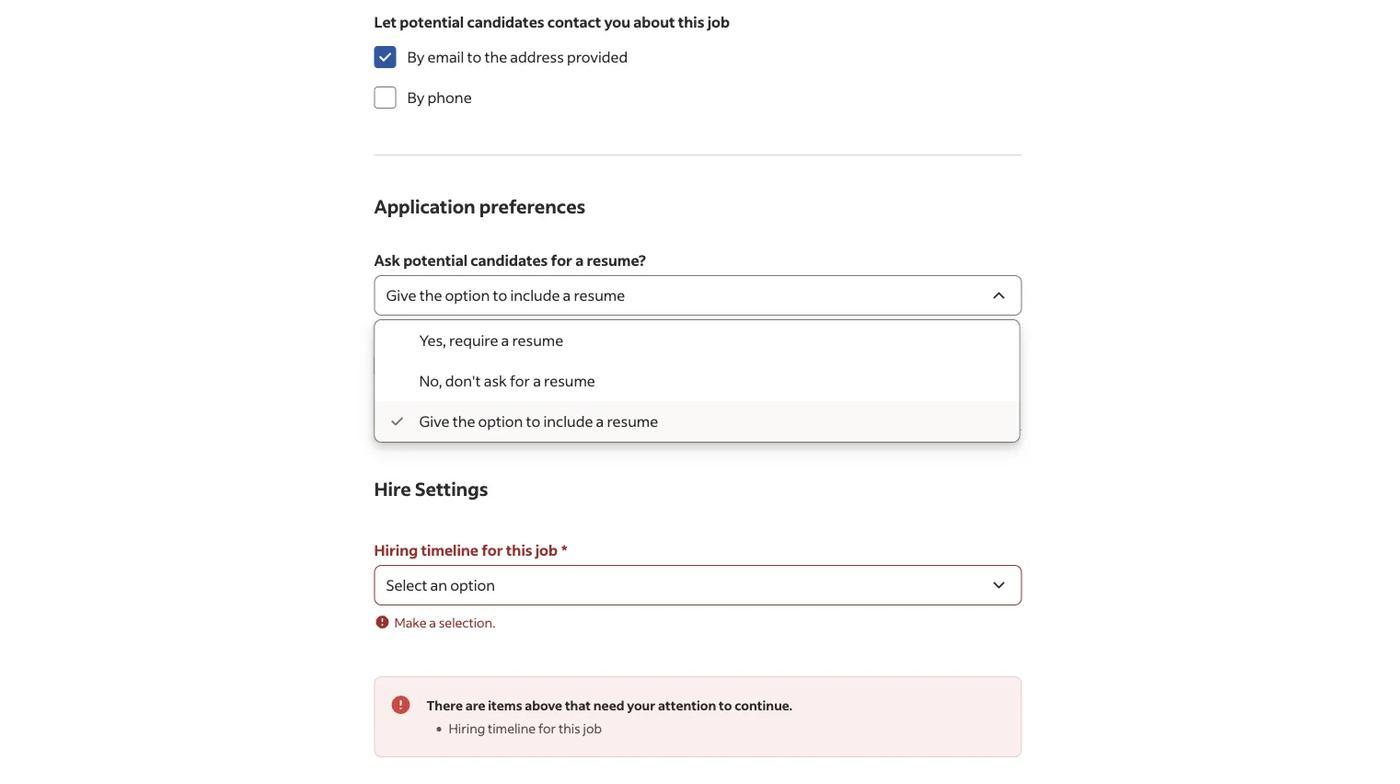Task type: vqa. For each thing, say whether or not it's contained in the screenshot.
"Modify"
no



Task type: locate. For each thing, give the bounding box(es) containing it.
to left the continue.
[[719, 698, 732, 714]]

1 horizontal spatial job
[[583, 721, 602, 737]]

2 vertical spatial job
[[583, 721, 602, 737]]

there
[[427, 698, 463, 714]]

None checkbox
[[374, 46, 396, 69], [374, 87, 396, 109], [374, 46, 396, 69], [374, 87, 396, 109]]

to left apply
[[716, 356, 731, 375]]

job left *
[[535, 541, 558, 560]]

people
[[407, 356, 454, 375]]

1 horizontal spatial give
[[419, 412, 450, 431]]

potential
[[400, 13, 464, 32], [403, 251, 468, 270]]

this right about
[[678, 13, 705, 32]]

1 vertical spatial job
[[535, 541, 558, 560]]

0 vertical spatial timeline
[[421, 541, 479, 560]]

2 vertical spatial this
[[559, 721, 581, 737]]

give the option to include a resume down ask potential candidates for a resume?
[[386, 286, 625, 305]]

include inside popup button
[[510, 286, 560, 305]]

are
[[606, 356, 628, 375], [466, 698, 486, 714]]

a inside option
[[596, 412, 604, 431]]

option
[[445, 286, 490, 305], [478, 412, 523, 431]]

for right 'ask'
[[510, 372, 530, 391]]

the inside popup button
[[419, 286, 442, 305]]

resume
[[574, 286, 625, 305], [512, 331, 563, 350], [544, 372, 595, 391], [607, 412, 658, 431]]

a
[[575, 251, 584, 270], [563, 286, 571, 305], [501, 331, 509, 350], [490, 356, 498, 375], [533, 372, 541, 391], [596, 412, 604, 431], [429, 615, 436, 631]]

require
[[449, 331, 498, 350]]

hiring down hire
[[374, 541, 418, 560]]

group
[[374, 677, 1022, 758]]

phone
[[428, 88, 472, 107]]

1 vertical spatial give
[[419, 412, 450, 431]]

a right the "with"
[[490, 356, 498, 375]]

hiring timeline for this job *
[[374, 541, 567, 560]]

1 vertical spatial timeline
[[488, 721, 536, 737]]

0 horizontal spatial this
[[506, 541, 533, 560]]

include
[[510, 286, 560, 305], [544, 412, 593, 431]]

this left *
[[506, 541, 533, 560]]

1 vertical spatial hiring
[[449, 721, 485, 737]]

2 vertical spatial the
[[453, 412, 475, 431]]

to down no, don't ask for a resume
[[526, 412, 541, 431]]

2 by from the top
[[407, 88, 425, 107]]

to down ask potential candidates for a resume?
[[493, 286, 508, 305]]

to right email
[[467, 48, 482, 67]]

this inside there are items above that need your attention to continue. hiring timeline for this job
[[559, 721, 581, 737]]

include down ask potential candidates for a resume?
[[510, 286, 560, 305]]

give the option to include a resume down no, don't ask for a resume
[[419, 412, 658, 431]]

1 vertical spatial are
[[466, 698, 486, 714]]

this down that
[[559, 721, 581, 737]]

items
[[488, 698, 522, 714]]

0 horizontal spatial give
[[386, 286, 417, 305]]

2 horizontal spatial job
[[708, 13, 730, 32]]

*
[[561, 541, 567, 560]]

timeline down items
[[488, 721, 536, 737]]

for inside list box
[[510, 372, 530, 391]]

include down record at the left of page
[[544, 412, 593, 431]]

criminal
[[501, 356, 555, 375]]

record
[[558, 356, 603, 375]]

candidates for for
[[471, 251, 548, 270]]

are right record at the left of page
[[606, 356, 628, 375]]

a down people with a criminal record are encouraged to apply
[[596, 412, 604, 431]]

resume inside give the option to include a resume popup button
[[574, 286, 625, 305]]

0 horizontal spatial the
[[419, 286, 442, 305]]

by left phone
[[407, 88, 425, 107]]

0 vertical spatial the
[[485, 48, 507, 67]]

by left email
[[407, 48, 425, 67]]

let potential candidates contact you about this job
[[374, 13, 730, 32]]

1 vertical spatial include
[[544, 412, 593, 431]]

about
[[634, 13, 675, 32]]

1 horizontal spatial hiring
[[449, 721, 485, 737]]

don't
[[445, 372, 481, 391]]

1 vertical spatial the
[[419, 286, 442, 305]]

give down no,
[[419, 412, 450, 431]]

apply
[[734, 356, 771, 375]]

resume right 'ask'
[[544, 372, 595, 391]]

1 horizontal spatial timeline
[[488, 721, 536, 737]]

the left "address"
[[485, 48, 507, 67]]

for down above
[[538, 721, 556, 737]]

ask
[[484, 372, 507, 391]]

hiring down there
[[449, 721, 485, 737]]

give inside give the option to include a resume popup button
[[386, 286, 417, 305]]

candidates for contact
[[467, 13, 545, 32]]

0 horizontal spatial are
[[466, 698, 486, 714]]

hire
[[374, 477, 411, 501]]

timeline down settings
[[421, 541, 479, 560]]

0 vertical spatial this
[[678, 13, 705, 32]]

0 vertical spatial potential
[[400, 13, 464, 32]]

1 vertical spatial candidates
[[471, 251, 548, 270]]

0 vertical spatial give
[[386, 286, 417, 305]]

potential for let
[[400, 13, 464, 32]]

by for by email to the address provided
[[407, 48, 425, 67]]

0 vertical spatial give the option to include a resume
[[386, 286, 625, 305]]

are left items
[[466, 698, 486, 714]]

give inside give the option to include a resume option
[[419, 412, 450, 431]]

to inside give the option to include a resume popup button
[[493, 286, 508, 305]]

the
[[485, 48, 507, 67], [419, 286, 442, 305], [453, 412, 475, 431]]

1 vertical spatial option
[[478, 412, 523, 431]]

candidates
[[467, 13, 545, 32], [471, 251, 548, 270]]

0 vertical spatial are
[[606, 356, 628, 375]]

1 vertical spatial give the option to include a resume
[[419, 412, 658, 431]]

potential right "ask"
[[403, 251, 468, 270]]

by for by phone
[[407, 88, 425, 107]]

1 horizontal spatial this
[[559, 721, 581, 737]]

the inside option
[[453, 412, 475, 431]]

the up yes,
[[419, 286, 442, 305]]

to
[[467, 48, 482, 67], [493, 286, 508, 305], [716, 356, 731, 375], [526, 412, 541, 431], [719, 698, 732, 714]]

1 vertical spatial potential
[[403, 251, 468, 270]]

0 horizontal spatial job
[[535, 541, 558, 560]]

resume up the criminal
[[512, 331, 563, 350]]

0 vertical spatial include
[[510, 286, 560, 305]]

by
[[407, 48, 425, 67], [407, 88, 425, 107]]

0 vertical spatial hiring
[[374, 541, 418, 560]]

this
[[678, 13, 705, 32], [506, 541, 533, 560], [559, 721, 581, 737]]

job right about
[[708, 13, 730, 32]]

that
[[565, 698, 591, 714]]

job
[[708, 13, 730, 32], [535, 541, 558, 560], [583, 721, 602, 737]]

job down that
[[583, 721, 602, 737]]

people with a criminal record are encouraged to apply
[[407, 356, 771, 375]]

resume down resume? at top left
[[574, 286, 625, 305]]

a down ask potential candidates for a resume?
[[563, 286, 571, 305]]

give the option to include a resume
[[386, 286, 625, 305], [419, 412, 658, 431]]

ask potential candidates for a resume? list box
[[375, 321, 1019, 442]]

make
[[394, 615, 427, 631]]

preferences
[[479, 195, 586, 219]]

selection.
[[439, 615, 496, 631]]

0 vertical spatial candidates
[[467, 13, 545, 32]]

with
[[457, 356, 487, 375]]

for
[[551, 251, 573, 270], [510, 372, 530, 391], [482, 541, 503, 560], [538, 721, 556, 737]]

yes, require a resume
[[419, 331, 563, 350]]

error image
[[374, 614, 391, 631]]

application preferences
[[374, 195, 586, 219]]

resume down encouraged
[[607, 412, 658, 431]]

candidates up by email to the address provided on the top of page
[[467, 13, 545, 32]]

hiring
[[374, 541, 418, 560], [449, 721, 485, 737]]

job inside there are items above that need your attention to continue. hiring timeline for this job
[[583, 721, 602, 737]]

candidates down the 'preferences'
[[471, 251, 548, 270]]

the down don't
[[453, 412, 475, 431]]

1 horizontal spatial the
[[453, 412, 475, 431]]

give
[[386, 286, 417, 305], [419, 412, 450, 431]]

for inside there are items above that need your attention to continue. hiring timeline for this job
[[538, 721, 556, 737]]

option down 'ask'
[[478, 412, 523, 431]]

option up require
[[445, 286, 490, 305]]

0 vertical spatial by
[[407, 48, 425, 67]]

give down "ask"
[[386, 286, 417, 305]]

0 vertical spatial option
[[445, 286, 490, 305]]

1 vertical spatial by
[[407, 88, 425, 107]]

for left resume? at top left
[[551, 251, 573, 270]]

timeline
[[421, 541, 479, 560], [488, 721, 536, 737]]

1 vertical spatial this
[[506, 541, 533, 560]]

1 by from the top
[[407, 48, 425, 67]]

potential up email
[[400, 13, 464, 32]]

a right make
[[429, 615, 436, 631]]

option inside option
[[478, 412, 523, 431]]

give the option to include a resume button
[[374, 276, 1022, 316]]



Task type: describe. For each thing, give the bounding box(es) containing it.
no, don't ask for a resume
[[419, 372, 595, 391]]

a right require
[[501, 331, 509, 350]]

yes,
[[419, 331, 446, 350]]

email
[[428, 48, 464, 67]]

give the option to include a resume inside popup button
[[386, 286, 625, 305]]

include inside option
[[544, 412, 593, 431]]

let
[[374, 13, 397, 32]]

1 horizontal spatial are
[[606, 356, 628, 375]]

settings
[[415, 477, 488, 501]]

a inside popup button
[[563, 286, 571, 305]]

attention
[[658, 698, 716, 714]]

potential for ask
[[403, 251, 468, 270]]

address
[[510, 48, 564, 67]]

a left resume? at top left
[[575, 251, 584, 270]]

give the option to include a resume option
[[375, 402, 1019, 442]]

your
[[627, 698, 656, 714]]

ask potential candidates for a resume?
[[374, 251, 646, 270]]

0 horizontal spatial hiring
[[374, 541, 418, 560]]

are inside there are items above that need your attention to continue. hiring timeline for this job
[[466, 698, 486, 714]]

a right 'ask'
[[533, 372, 541, 391]]

timeline inside there are items above that need your attention to continue. hiring timeline for this job
[[488, 721, 536, 737]]

2 horizontal spatial this
[[678, 13, 705, 32]]

resume inside give the option to include a resume option
[[607, 412, 658, 431]]

application
[[374, 195, 476, 219]]

need
[[594, 698, 624, 714]]

0 vertical spatial job
[[708, 13, 730, 32]]

by email to the address provided
[[407, 48, 628, 67]]

resume?
[[587, 251, 646, 270]]

there are items above that need your attention to continue. hiring timeline for this job
[[427, 698, 793, 737]]

give the option to include a resume inside option
[[419, 412, 658, 431]]

hire settings
[[374, 477, 488, 501]]

to inside give the option to include a resume option
[[526, 412, 541, 431]]

you
[[604, 13, 631, 32]]

continue.
[[735, 698, 793, 714]]

provided
[[567, 48, 628, 67]]

make a selection.
[[394, 615, 496, 631]]

no,
[[419, 372, 442, 391]]

for left *
[[482, 541, 503, 560]]

People with a criminal record are encouraged to apply checkbox
[[374, 355, 396, 377]]

ask
[[374, 251, 400, 270]]

2 horizontal spatial the
[[485, 48, 507, 67]]

above
[[525, 698, 563, 714]]

by phone
[[407, 88, 472, 107]]

to inside there are items above that need your attention to continue. hiring timeline for this job
[[719, 698, 732, 714]]

option inside popup button
[[445, 286, 490, 305]]

encouraged
[[631, 356, 713, 375]]

hiring inside there are items above that need your attention to continue. hiring timeline for this job
[[449, 721, 485, 737]]

group containing there are items above that need your attention to continue.
[[374, 677, 1022, 758]]

contact
[[547, 13, 601, 32]]

0 horizontal spatial timeline
[[421, 541, 479, 560]]



